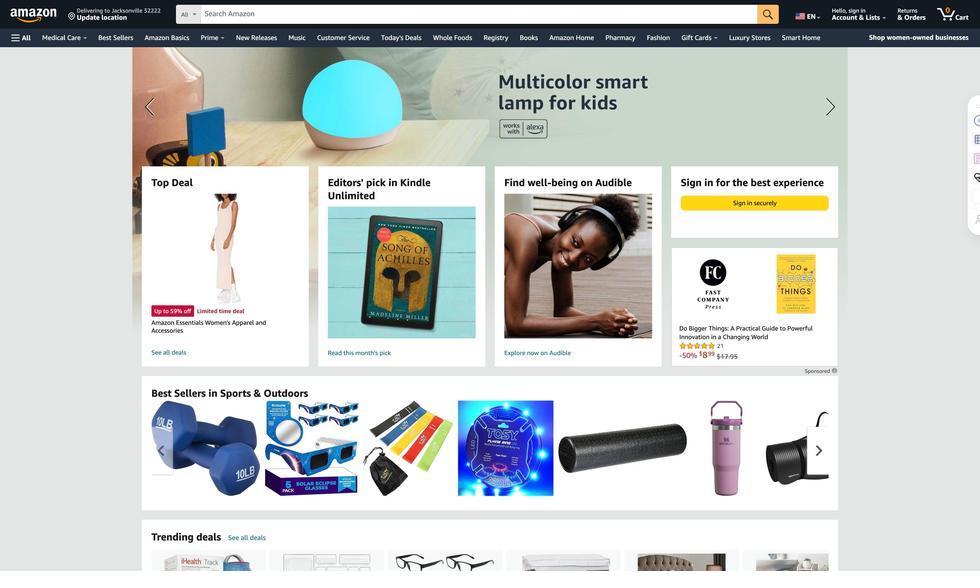 Task type: describe. For each thing, give the bounding box(es) containing it.
tosy flying ring - 12 leds, super bright, soft, auto light up, safe, waterproof, lightweight frisbee, cool birthday,... image
[[458, 401, 553, 496]]

amazon essentials women's apparel and accessories image
[[210, 194, 241, 303]]

amazon basics easy grip workout dumbbell, neoprene coated, various sets and weights available image
[[151, 401, 260, 496]]

amazon basics 1/2-inch extra thick exercise yoga mat image
[[766, 412, 895, 485]]

mellanni bed sheet set image
[[638, 554, 726, 571]]

none submit inside search field
[[757, 5, 779, 24]]

1 list from the top
[[151, 401, 980, 496]]

amazon image
[[10, 9, 57, 23]]

ihealth track smart upper arm blood pressure monitor with wide range cuff that fits standard to large adult arms,... image
[[163, 554, 254, 571]]

none search field inside navigation navigation
[[176, 5, 779, 25]]

carousel previous slide image
[[158, 446, 164, 456]]

multicolor smart lamp for kids. works with alexa. image
[[132, 47, 848, 333]]

vtopmart clear plastic drawer organizers set image
[[283, 554, 371, 571]]

Search Amazon text field
[[201, 5, 757, 23]]

2 list from the top
[[151, 550, 980, 571]]

a woman with headphones listens to audible. image
[[488, 194, 669, 339]]



Task type: vqa. For each thing, say whether or not it's contained in the screenshot.
Multicolor smart lamp for kids. Works with Alexa. image
yes



Task type: locate. For each thing, give the bounding box(es) containing it.
amazon basics high-density round foam roller for exercise, massage, muscle recovery image
[[558, 424, 687, 473]]

gaoye 5-pack reading glasses blue light blocking, spring hinge readers for women men anti glare filter lightweight... image
[[395, 554, 495, 571]]

None submit
[[757, 5, 779, 24]]

list
[[151, 401, 980, 496], [151, 550, 980, 571]]

editors' pick for march in kindle unlimited: the song of achilles by madeline miller image
[[320, 207, 484, 339]]

fit simplify resistance loop exercise bands with instruction guide and carry bag, set of 5 image
[[363, 401, 453, 496]]

1 vertical spatial list
[[151, 550, 980, 571]]

main content
[[0, 47, 980, 571]]

aojezor toilet paper holder stand, small bathroom storage cabint image
[[756, 554, 844, 571]]

None search field
[[176, 5, 779, 25]]

navigation navigation
[[0, 0, 980, 47]]

saferest mattress protector college dorm room, new home, first apartment essentials - cotton, waterproof mattress cover... image
[[516, 554, 611, 571]]

stanley iceflow stainless steel tumbler with straw, vacuum insulated water bottle for home, office or car, reusable cup... image
[[710, 401, 742, 496]]

solar eclipse glasses approved 2024, (5 pack) ce and iso certified solar eclipse observation glasses, safe shades for... image
[[265, 401, 359, 496]]

0 vertical spatial list
[[151, 401, 980, 496]]



